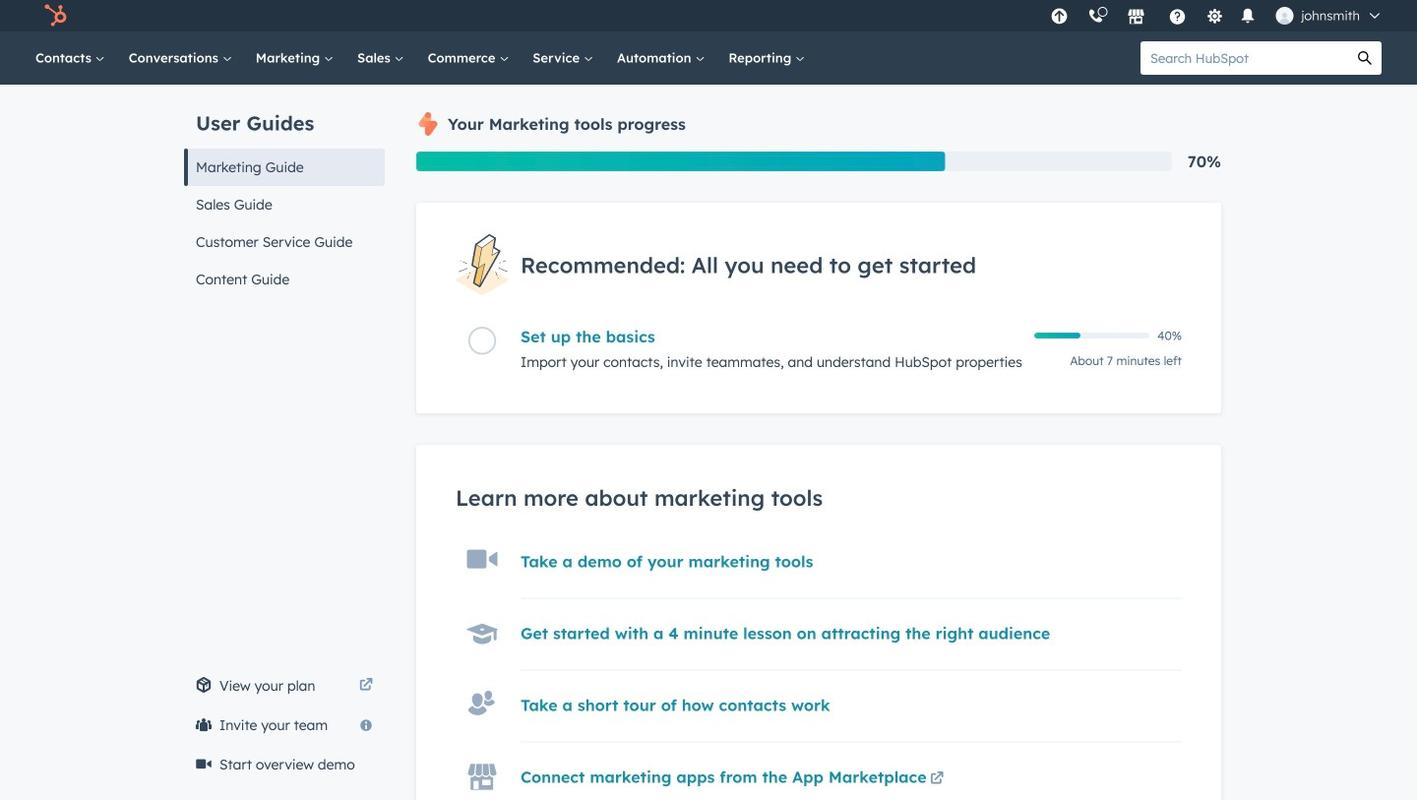 Task type: vqa. For each thing, say whether or not it's contained in the screenshot.
the rightmost Link opens in a new window icon
yes



Task type: describe. For each thing, give the bounding box(es) containing it.
0 vertical spatial link opens in a new window image
[[359, 674, 373, 698]]

[object object] complete progress bar
[[1035, 333, 1081, 339]]

0 vertical spatial link opens in a new window image
[[359, 679, 373, 693]]

user guides element
[[184, 85, 385, 298]]

marketplaces image
[[1127, 9, 1145, 27]]

john smith image
[[1276, 7, 1294, 25]]

Search HubSpot search field
[[1141, 41, 1349, 75]]

1 horizontal spatial link opens in a new window image
[[930, 768, 944, 792]]



Task type: locate. For each thing, give the bounding box(es) containing it.
progress bar
[[416, 152, 945, 171]]

link opens in a new window image
[[359, 674, 373, 698], [930, 773, 944, 787]]

0 horizontal spatial link opens in a new window image
[[359, 679, 373, 693]]

0 horizontal spatial link opens in a new window image
[[359, 674, 373, 698]]

menu
[[1041, 0, 1394, 31]]

link opens in a new window image
[[359, 679, 373, 693], [930, 768, 944, 792]]

1 vertical spatial link opens in a new window image
[[930, 768, 944, 792]]

1 horizontal spatial link opens in a new window image
[[930, 773, 944, 787]]

1 vertical spatial link opens in a new window image
[[930, 773, 944, 787]]



